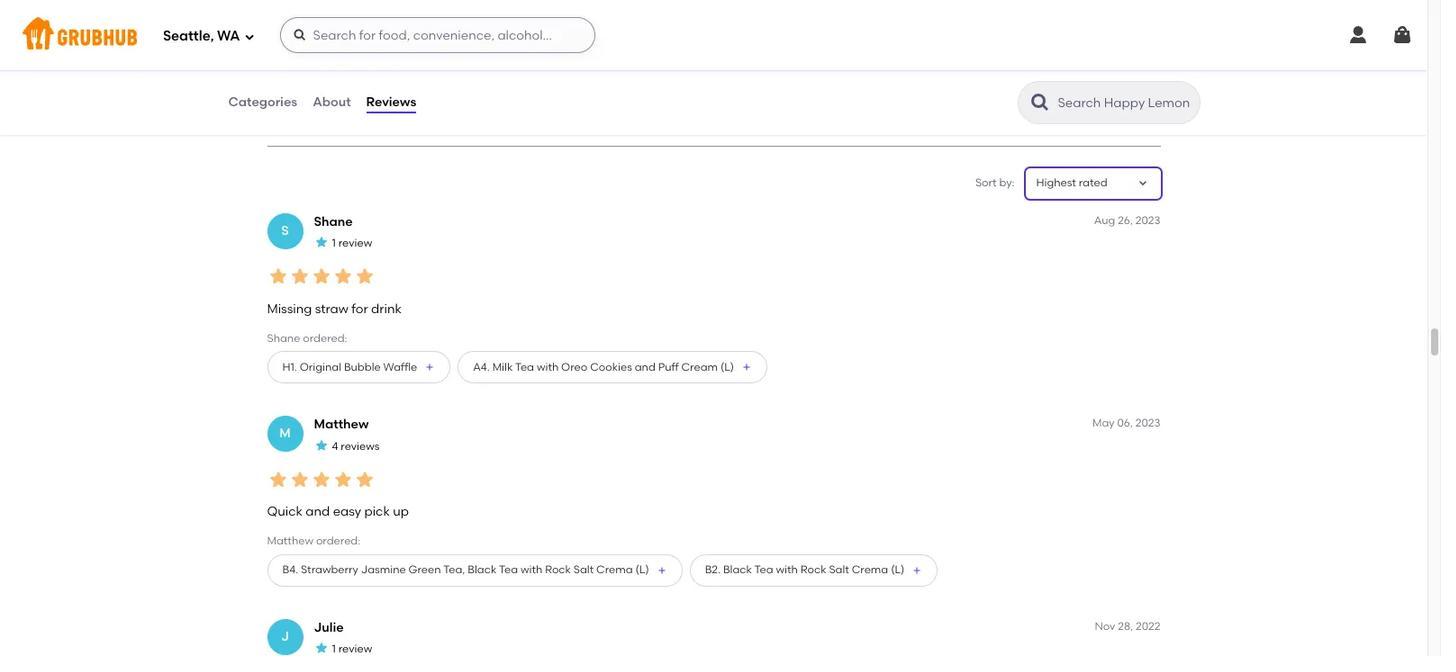 Task type: describe. For each thing, give the bounding box(es) containing it.
quick and easy pick up
[[267, 505, 409, 520]]

91 for 91
[[448, 68, 461, 83]]

crema inside b2. black tea with rock salt crema (l) button
[[852, 564, 888, 577]]

b2. black tea with rock salt crema (l)
[[705, 564, 905, 577]]

j
[[281, 629, 289, 645]]

b4.
[[282, 564, 298, 577]]

1 vertical spatial and
[[306, 505, 330, 520]]

s
[[281, 223, 289, 238]]

jasmine
[[361, 564, 406, 577]]

tea for quick and easy pick up
[[755, 564, 774, 577]]

easy
[[333, 505, 361, 520]]

2023 for quick and easy pick up
[[1136, 417, 1161, 430]]

strawberry
[[301, 564, 358, 577]]

Sort by: field
[[1036, 176, 1108, 192]]

categories button
[[227, 70, 298, 135]]

oreo
[[561, 361, 588, 374]]

b4. strawberry jasmine green tea, black tea with rock salt crema (l) button
[[267, 555, 683, 587]]

h1.
[[282, 361, 297, 374]]

may 06, 2023
[[1093, 417, 1161, 430]]

reviews button
[[365, 70, 417, 135]]

missing
[[267, 301, 312, 317]]

matthew for matthew
[[314, 417, 369, 433]]

Search for food, convenience, alcohol... search field
[[280, 17, 595, 53]]

0 horizontal spatial (l)
[[636, 564, 649, 577]]

nov 28, 2022
[[1095, 620, 1161, 633]]

plus icon image for b4. strawberry jasmine green tea, black tea with rock salt crema (l)
[[656, 565, 667, 576]]

with for missing straw for drink
[[537, 361, 559, 374]]

categories
[[228, 94, 297, 110]]

review for shane
[[338, 237, 372, 250]]

28,
[[1118, 620, 1133, 633]]

m
[[280, 426, 291, 441]]

food
[[310, 87, 334, 100]]

review for julie
[[338, 643, 372, 656]]

Search Happy Lemon search field
[[1056, 95, 1194, 112]]

drink
[[371, 301, 402, 317]]

plus icon image for h1. original bubble waffle
[[425, 362, 435, 373]]

a4.
[[473, 361, 490, 374]]

main navigation navigation
[[0, 0, 1428, 70]]

straw
[[315, 301, 349, 317]]

for
[[352, 301, 368, 317]]

reviews
[[366, 94, 416, 110]]

up
[[393, 505, 409, 520]]

2 horizontal spatial (l)
[[891, 564, 905, 577]]

aug 26, 2023
[[1094, 214, 1161, 227]]

black inside b4. strawberry jasmine green tea, black tea with rock salt crema (l) button
[[468, 564, 497, 577]]

highest
[[1036, 177, 1076, 189]]

shane ordered:
[[267, 332, 347, 345]]

plus icon image for b2. black tea with rock salt crema (l)
[[912, 565, 923, 576]]

rock inside b2. black tea with rock salt crema (l) button
[[801, 564, 827, 577]]

b4. strawberry jasmine green tea, black tea with rock salt crema (l)
[[282, 564, 649, 577]]

ordered: for straw
[[303, 332, 347, 345]]

tea,
[[443, 564, 465, 577]]

plus icon image for a4. milk tea with oreo cookies and puff cream (l)
[[741, 362, 752, 373]]

shane for shane ordered:
[[267, 332, 300, 345]]

waffle
[[383, 361, 417, 374]]

svg image
[[244, 31, 255, 42]]

1 review for shane
[[332, 237, 372, 250]]

by:
[[999, 177, 1015, 189]]

1 horizontal spatial (l)
[[721, 361, 734, 374]]

about button
[[312, 70, 352, 135]]

1 for shane
[[332, 237, 336, 250]]

black inside b2. black tea with rock salt crema (l) button
[[723, 564, 752, 577]]

seattle,
[[163, 28, 214, 44]]

a4. milk tea with oreo cookies and puff cream (l) button
[[458, 352, 768, 384]]

good
[[278, 87, 307, 100]]

rock inside b4. strawberry jasmine green tea, black tea with rock salt crema (l) button
[[545, 564, 571, 577]]

salt inside b2. black tea with rock salt crema (l) button
[[829, 564, 849, 577]]

90 on time delivery
[[363, 68, 405, 118]]

with for quick and easy pick up
[[776, 564, 798, 577]]

on
[[363, 87, 379, 100]]

crema inside b4. strawberry jasmine green tea, black tea with rock salt crema (l) button
[[596, 564, 633, 577]]

91 for 91 good food
[[278, 68, 290, 83]]

tea for missing straw for drink
[[515, 361, 534, 374]]



Task type: locate. For each thing, give the bounding box(es) containing it.
bubble
[[344, 361, 381, 374]]

may
[[1093, 417, 1115, 430]]

2023 for missing straw for drink
[[1136, 214, 1161, 227]]

1 black from the left
[[468, 564, 497, 577]]

0 vertical spatial and
[[635, 361, 656, 374]]

wa
[[217, 28, 240, 44]]

ordered:
[[303, 332, 347, 345], [316, 535, 361, 548]]

ordered: down quick and easy pick up
[[316, 535, 361, 548]]

0 vertical spatial shane
[[314, 214, 353, 229]]

plus icon image inside b4. strawberry jasmine green tea, black tea with rock salt crema (l) button
[[656, 565, 667, 576]]

milk
[[492, 361, 513, 374]]

1 vertical spatial review
[[338, 643, 372, 656]]

matthew up 4
[[314, 417, 369, 433]]

about
[[313, 94, 351, 110]]

1 1 review from the top
[[332, 237, 372, 250]]

original
[[300, 361, 341, 374]]

search icon image
[[1029, 92, 1051, 114]]

2022
[[1136, 620, 1161, 633]]

0 horizontal spatial 91
[[278, 68, 290, 83]]

1 horizontal spatial 91
[[448, 68, 461, 83]]

quick
[[267, 505, 303, 520]]

black right tea,
[[468, 564, 497, 577]]

nov
[[1095, 620, 1116, 633]]

1 review down julie
[[332, 643, 372, 656]]

0 horizontal spatial crema
[[596, 564, 633, 577]]

1 91 from the left
[[278, 68, 290, 83]]

294
[[278, 35, 299, 50]]

black right the b2.
[[723, 564, 752, 577]]

salt inside b4. strawberry jasmine green tea, black tea with rock salt crema (l) button
[[574, 564, 594, 577]]

2023 right 26,
[[1136, 214, 1161, 227]]

0 horizontal spatial salt
[[574, 564, 594, 577]]

0 horizontal spatial shane
[[267, 332, 300, 345]]

sort
[[976, 177, 997, 189]]

2 black from the left
[[723, 564, 752, 577]]

ratings
[[302, 35, 345, 50]]

0 horizontal spatial and
[[306, 505, 330, 520]]

2023
[[1136, 214, 1161, 227], [1136, 417, 1161, 430]]

0 vertical spatial 1 review
[[332, 237, 372, 250]]

1 salt from the left
[[574, 564, 594, 577]]

cookies
[[590, 361, 632, 374]]

2 1 review from the top
[[332, 643, 372, 656]]

sort by:
[[976, 177, 1015, 189]]

plus icon image inside b2. black tea with rock salt crema (l) button
[[912, 565, 923, 576]]

2 2023 from the top
[[1136, 417, 1161, 430]]

2 salt from the left
[[829, 564, 849, 577]]

2 horizontal spatial svg image
[[1392, 24, 1413, 46]]

delivery
[[363, 105, 404, 118]]

0 vertical spatial review
[[338, 237, 372, 250]]

rock
[[545, 564, 571, 577], [801, 564, 827, 577]]

plus icon image inside a4. milk tea with oreo cookies and puff cream (l) button
[[741, 362, 752, 373]]

1 right 's'
[[332, 237, 336, 250]]

matthew
[[314, 417, 369, 433], [267, 535, 314, 548]]

0 vertical spatial 2023
[[1136, 214, 1161, 227]]

2023 right 06,
[[1136, 417, 1161, 430]]

2 91 from the left
[[448, 68, 461, 83]]

06,
[[1117, 417, 1133, 430]]

2 1 from the top
[[332, 643, 336, 656]]

0 vertical spatial 1
[[332, 237, 336, 250]]

crema
[[596, 564, 633, 577], [852, 564, 888, 577]]

caret down icon image
[[1136, 177, 1150, 191]]

91 inside 91 good food
[[278, 68, 290, 83]]

ordered: up original
[[303, 332, 347, 345]]

a4. milk tea with oreo cookies and puff cream (l)
[[473, 361, 734, 374]]

star icon image
[[278, 3, 303, 28], [303, 3, 328, 28], [328, 3, 354, 28], [354, 3, 379, 28], [379, 3, 404, 28], [314, 235, 328, 250], [267, 266, 289, 288], [289, 266, 310, 288], [310, 266, 332, 288], [332, 266, 354, 288], [354, 266, 375, 288], [314, 438, 328, 453], [267, 469, 289, 491], [289, 469, 310, 491], [310, 469, 332, 491], [332, 469, 354, 491], [354, 469, 375, 491], [314, 641, 328, 656]]

cream
[[681, 361, 718, 374]]

puff
[[658, 361, 679, 374]]

matthew ordered:
[[267, 535, 361, 548]]

shane up h1.
[[267, 332, 300, 345]]

0 vertical spatial ordered:
[[303, 332, 347, 345]]

plus icon image
[[425, 362, 435, 373], [741, 362, 752, 373], [656, 565, 667, 576], [912, 565, 923, 576]]

(l)
[[721, 361, 734, 374], [636, 564, 649, 577], [891, 564, 905, 577]]

with right the b2.
[[776, 564, 798, 577]]

1 vertical spatial shane
[[267, 332, 300, 345]]

plus icon image inside h1. original bubble waffle button
[[425, 362, 435, 373]]

ordered: for and
[[316, 535, 361, 548]]

with right tea,
[[521, 564, 543, 577]]

tea right milk
[[515, 361, 534, 374]]

1 horizontal spatial crema
[[852, 564, 888, 577]]

1 review
[[332, 237, 372, 250], [332, 643, 372, 656]]

rated
[[1079, 177, 1108, 189]]

shane
[[314, 214, 353, 229], [267, 332, 300, 345]]

1 horizontal spatial svg image
[[1348, 24, 1369, 46]]

julie
[[314, 620, 344, 636]]

and left 'puff'
[[635, 361, 656, 374]]

1 2023 from the top
[[1136, 214, 1161, 227]]

tea
[[515, 361, 534, 374], [499, 564, 518, 577], [755, 564, 774, 577]]

and left easy
[[306, 505, 330, 520]]

h1. original bubble waffle
[[282, 361, 417, 374]]

salt
[[574, 564, 594, 577], [829, 564, 849, 577]]

91
[[278, 68, 290, 83], [448, 68, 461, 83]]

1 vertical spatial ordered:
[[316, 535, 361, 548]]

1 horizontal spatial shane
[[314, 214, 353, 229]]

with left oreo
[[537, 361, 559, 374]]

tea right the b2.
[[755, 564, 774, 577]]

with inside b4. strawberry jasmine green tea, black tea with rock salt crema (l) button
[[521, 564, 543, 577]]

b2. black tea with rock salt crema (l) button
[[690, 555, 938, 587]]

26,
[[1118, 214, 1133, 227]]

1 review from the top
[[338, 237, 372, 250]]

1 vertical spatial 1
[[332, 643, 336, 656]]

time
[[381, 87, 405, 100]]

1 horizontal spatial salt
[[829, 564, 849, 577]]

1 review for julie
[[332, 643, 372, 656]]

shane right 's'
[[314, 214, 353, 229]]

tea right tea,
[[499, 564, 518, 577]]

1 review up "for"
[[332, 237, 372, 250]]

pick
[[364, 505, 390, 520]]

1 down julie
[[332, 643, 336, 656]]

and
[[635, 361, 656, 374], [306, 505, 330, 520]]

4 reviews
[[332, 440, 380, 453]]

0 vertical spatial matthew
[[314, 417, 369, 433]]

1 vertical spatial matthew
[[267, 535, 314, 548]]

black
[[468, 564, 497, 577], [723, 564, 752, 577]]

review up "for"
[[338, 237, 372, 250]]

shane for shane
[[314, 214, 353, 229]]

1 vertical spatial 2023
[[1136, 417, 1161, 430]]

1 for julie
[[332, 643, 336, 656]]

seattle, wa
[[163, 28, 240, 44]]

1
[[332, 237, 336, 250], [332, 643, 336, 656]]

1 horizontal spatial rock
[[801, 564, 827, 577]]

b2.
[[705, 564, 721, 577]]

with inside a4. milk tea with oreo cookies and puff cream (l) button
[[537, 361, 559, 374]]

1 horizontal spatial black
[[723, 564, 752, 577]]

90
[[363, 68, 379, 83]]

2 crema from the left
[[852, 564, 888, 577]]

91 up good
[[278, 68, 290, 83]]

and inside a4. milk tea with oreo cookies and puff cream (l) button
[[635, 361, 656, 374]]

2 rock from the left
[[801, 564, 827, 577]]

missing straw for drink
[[267, 301, 402, 317]]

0 horizontal spatial svg image
[[292, 28, 307, 42]]

294 ratings
[[278, 35, 345, 50]]

review
[[338, 237, 372, 250], [338, 643, 372, 656]]

h1. original bubble waffle button
[[267, 352, 451, 384]]

review down julie
[[338, 643, 372, 656]]

green
[[409, 564, 441, 577]]

91 down search for food, convenience, alcohol... search box
[[448, 68, 461, 83]]

4
[[332, 440, 338, 453]]

matthew up b4.
[[267, 535, 314, 548]]

1 vertical spatial 1 review
[[332, 643, 372, 656]]

svg image
[[1348, 24, 1369, 46], [1392, 24, 1413, 46], [292, 28, 307, 42]]

reviews
[[341, 440, 380, 453]]

1 crema from the left
[[596, 564, 633, 577]]

1 horizontal spatial and
[[635, 361, 656, 374]]

0 horizontal spatial black
[[468, 564, 497, 577]]

with inside b2. black tea with rock salt crema (l) button
[[776, 564, 798, 577]]

2 review from the top
[[338, 643, 372, 656]]

highest rated
[[1036, 177, 1108, 189]]

91 good food
[[278, 68, 334, 100]]

matthew for matthew ordered:
[[267, 535, 314, 548]]

with
[[537, 361, 559, 374], [521, 564, 543, 577], [776, 564, 798, 577]]

1 rock from the left
[[545, 564, 571, 577]]

aug
[[1094, 214, 1116, 227]]

0 horizontal spatial rock
[[545, 564, 571, 577]]

1 1 from the top
[[332, 237, 336, 250]]



Task type: vqa. For each thing, say whether or not it's contained in the screenshot.
Shane
yes



